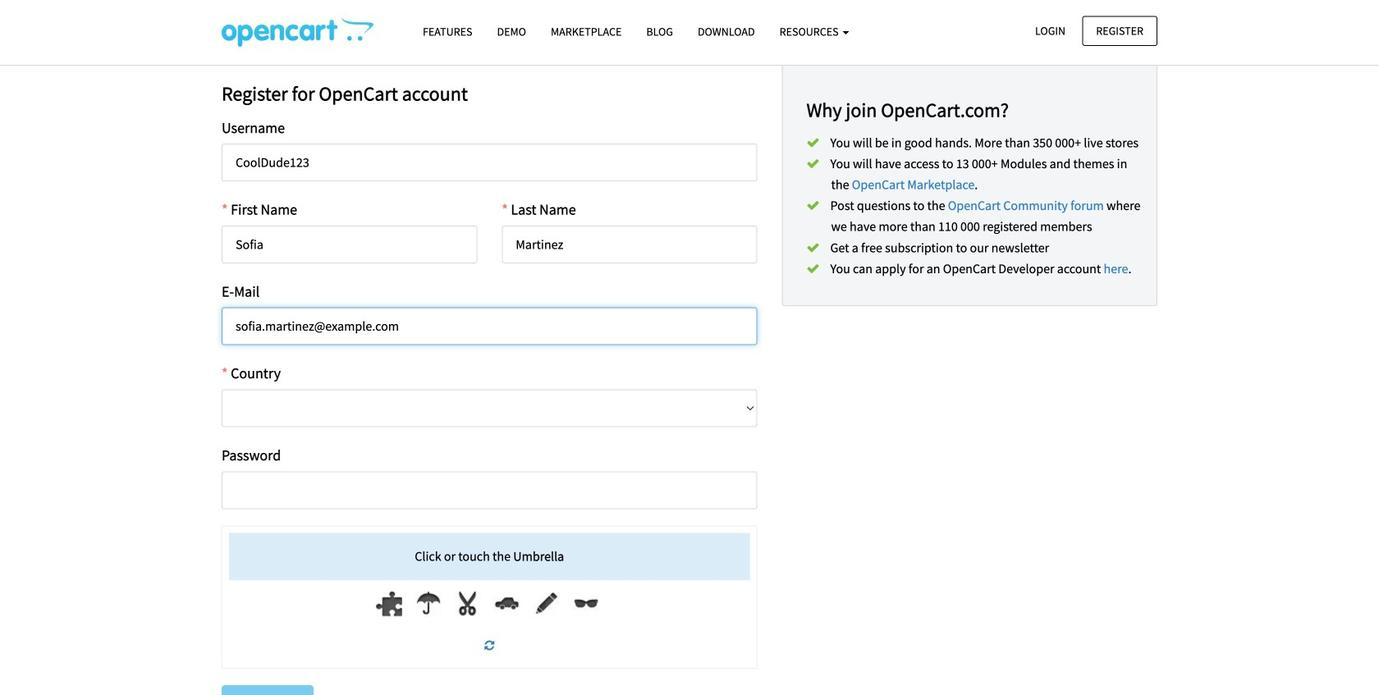 Task type: locate. For each thing, give the bounding box(es) containing it.
refresh image
[[485, 640, 495, 652]]

Username text field
[[222, 144, 758, 182]]

None password field
[[222, 472, 758, 509]]

E-Mail text field
[[222, 308, 758, 345]]



Task type: describe. For each thing, give the bounding box(es) containing it.
Last Name text field
[[502, 226, 758, 264]]

First Name text field
[[222, 226, 477, 264]]

opencart - account register image
[[222, 17, 374, 47]]



Task type: vqa. For each thing, say whether or not it's contained in the screenshot.
306,939
no



